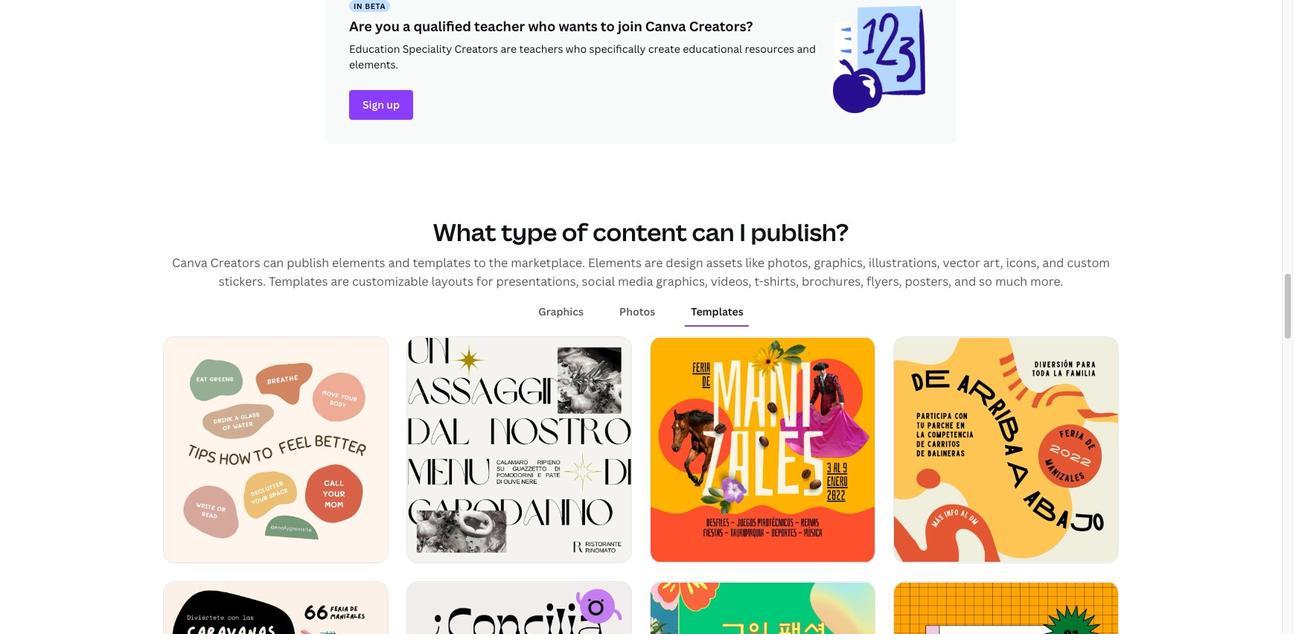 Task type: vqa. For each thing, say whether or not it's contained in the screenshot.
Logo
no



Task type: locate. For each thing, give the bounding box(es) containing it.
creators down teacher
[[455, 42, 498, 56]]

elements.
[[349, 57, 398, 71]]

0 vertical spatial templates
[[269, 273, 328, 290]]

resources
[[745, 42, 794, 56]]

can left publish
[[263, 254, 284, 271]]

1 horizontal spatial can
[[692, 216, 735, 248]]

0 horizontal spatial graphics,
[[656, 273, 708, 290]]

0 vertical spatial creators
[[455, 42, 498, 56]]

templates down publish
[[269, 273, 328, 290]]

who
[[528, 17, 556, 35], [566, 42, 587, 56]]

graphics, up the brochures,
[[814, 254, 866, 271]]

0 vertical spatial to
[[601, 17, 615, 35]]

1 horizontal spatial who
[[566, 42, 587, 56]]

0 horizontal spatial can
[[263, 254, 284, 271]]

speciality
[[403, 42, 452, 56]]

0 vertical spatial are
[[501, 42, 517, 56]]

who up teachers
[[528, 17, 556, 35]]

who down "wants"
[[566, 42, 587, 56]]

1 horizontal spatial creators
[[455, 42, 498, 56]]

creators inside the what type of content can i publish? canva creators can publish elements and templates to the marketplace. elements are design assets like photos, graphics, illustrations, vector art, icons, and custom stickers. templates are customizable layouts for presentations, social media graphics, videos, t-shirts, brochures, flyers, posters, and so much more.
[[210, 254, 260, 271]]

to left the
[[474, 254, 486, 271]]

graphics,
[[814, 254, 866, 271], [656, 273, 708, 290]]

brochures,
[[802, 273, 864, 290]]

1 horizontal spatial to
[[601, 17, 615, 35]]

1 horizontal spatial templates
[[691, 304, 744, 318]]

canva inside the what type of content can i publish? canva creators can publish elements and templates to the marketplace. elements are design assets like photos, graphics, illustrations, vector art, icons, and custom stickers. templates are customizable layouts for presentations, social media graphics, videos, t-shirts, brochures, flyers, posters, and so much more.
[[172, 254, 208, 271]]

1 horizontal spatial graphics,
[[814, 254, 866, 271]]

and
[[797, 42, 816, 56], [388, 254, 410, 271], [1043, 254, 1064, 271], [955, 273, 976, 290]]

and right resources
[[797, 42, 816, 56]]

1 vertical spatial to
[[474, 254, 486, 271]]

photos button
[[614, 298, 661, 325]]

templates
[[269, 273, 328, 290], [691, 304, 744, 318]]

1 vertical spatial canva
[[172, 254, 208, 271]]

creators
[[455, 42, 498, 56], [210, 254, 260, 271]]

custom
[[1067, 254, 1110, 271]]

what
[[433, 216, 496, 248]]

0 vertical spatial can
[[692, 216, 735, 248]]

0 horizontal spatial canva
[[172, 254, 208, 271]]

0 horizontal spatial are
[[331, 273, 349, 290]]

flyers,
[[867, 273, 902, 290]]

1 horizontal spatial are
[[501, 42, 517, 56]]

0 horizontal spatial to
[[474, 254, 486, 271]]

art,
[[983, 254, 1003, 271]]

graphics, down design
[[656, 273, 708, 290]]

1 vertical spatial creators
[[210, 254, 260, 271]]

assets
[[706, 254, 743, 271]]

are up media
[[645, 254, 663, 271]]

to
[[601, 17, 615, 35], [474, 254, 486, 271]]

are
[[501, 42, 517, 56], [645, 254, 663, 271], [331, 273, 349, 290]]

can
[[692, 216, 735, 248], [263, 254, 284, 271]]

create
[[648, 42, 680, 56]]

in beta are you a qualified teacher who wants to join canva creators? education speciality creators are teachers who specifically create educational resources and elements.
[[349, 0, 816, 71]]

are down teacher
[[501, 42, 517, 56]]

canva
[[645, 17, 686, 35], [172, 254, 208, 271]]

and down vector on the right top of page
[[955, 273, 976, 290]]

layouts
[[431, 273, 474, 290]]

0 horizontal spatial templates
[[269, 273, 328, 290]]

1 vertical spatial can
[[263, 254, 284, 271]]

0 horizontal spatial creators
[[210, 254, 260, 271]]

and inside 'in beta are you a qualified teacher who wants to join canva creators? education speciality creators are teachers who specifically create educational resources and elements.'
[[797, 42, 816, 56]]

templates inside the what type of content can i publish? canva creators can publish elements and templates to the marketplace. elements are design assets like photos, graphics, illustrations, vector art, icons, and custom stickers. templates are customizable layouts for presentations, social media graphics, videos, t-shirts, brochures, flyers, posters, and so much more.
[[269, 273, 328, 290]]

a
[[403, 17, 410, 35]]

2 horizontal spatial are
[[645, 254, 663, 271]]

0 horizontal spatial who
[[528, 17, 556, 35]]

to left join on the left of the page
[[601, 17, 615, 35]]

more.
[[1030, 273, 1063, 290]]

for
[[476, 273, 493, 290]]

0 vertical spatial canva
[[645, 17, 686, 35]]

much
[[995, 273, 1028, 290]]

join
[[618, 17, 642, 35]]

1 horizontal spatial canva
[[645, 17, 686, 35]]

canva inside 'in beta are you a qualified teacher who wants to join canva creators? education speciality creators are teachers who specifically create educational resources and elements.'
[[645, 17, 686, 35]]

to inside the what type of content can i publish? canva creators can publish elements and templates to the marketplace. elements are design assets like photos, graphics, illustrations, vector art, icons, and custom stickers. templates are customizable layouts for presentations, social media graphics, videos, t-shirts, brochures, flyers, posters, and so much more.
[[474, 254, 486, 271]]

0 vertical spatial graphics,
[[814, 254, 866, 271]]

1 vertical spatial templates
[[691, 304, 744, 318]]

can left 'i'
[[692, 216, 735, 248]]

creators up stickers.
[[210, 254, 260, 271]]

publish?
[[751, 216, 849, 248]]

publish
[[287, 254, 329, 271]]

design
[[666, 254, 703, 271]]

content
[[593, 216, 687, 248]]

are down elements
[[331, 273, 349, 290]]

posters,
[[905, 273, 952, 290]]

templates down videos,
[[691, 304, 744, 318]]

and up more.
[[1043, 254, 1064, 271]]



Task type: describe. For each thing, give the bounding box(es) containing it.
t-
[[755, 273, 764, 290]]

creators inside 'in beta are you a qualified teacher who wants to join canva creators? education speciality creators are teachers who specifically create educational resources and elements.'
[[455, 42, 498, 56]]

templates inside button
[[691, 304, 744, 318]]

2 vertical spatial are
[[331, 273, 349, 290]]

you
[[375, 17, 400, 35]]

to inside 'in beta are you a qualified teacher who wants to join canva creators? education speciality creators are teachers who specifically create educational resources and elements.'
[[601, 17, 615, 35]]

presentations,
[[496, 273, 579, 290]]

educational
[[683, 42, 742, 56]]

1 vertical spatial graphics,
[[656, 273, 708, 290]]

like
[[745, 254, 765, 271]]

icons,
[[1006, 254, 1040, 271]]

teacher
[[474, 17, 525, 35]]

teachers
[[519, 42, 563, 56]]

i
[[739, 216, 746, 248]]

education
[[349, 42, 400, 56]]

graphics
[[539, 304, 584, 318]]

templates button
[[685, 298, 750, 325]]

are inside 'in beta are you a qualified teacher who wants to join canva creators? education speciality creators are teachers who specifically create educational resources and elements.'
[[501, 42, 517, 56]]

illustrations,
[[869, 254, 940, 271]]

are
[[349, 17, 372, 35]]

videos,
[[711, 273, 752, 290]]

customizable
[[352, 273, 429, 290]]

marketplace.
[[511, 254, 585, 271]]

what type of content can i publish? canva creators can publish elements and templates to the marketplace. elements are design assets like photos, graphics, illustrations, vector art, icons, and custom stickers. templates are customizable layouts for presentations, social media graphics, videos, t-shirts, brochures, flyers, posters, and so much more.
[[172, 216, 1110, 290]]

1 vertical spatial who
[[566, 42, 587, 56]]

the
[[489, 254, 508, 271]]

beta
[[365, 0, 386, 11]]

of
[[562, 216, 588, 248]]

elements
[[588, 254, 642, 271]]

in
[[354, 0, 363, 11]]

creators?
[[689, 17, 753, 35]]

photos
[[619, 304, 655, 318]]

qualified
[[414, 17, 471, 35]]

graphics button
[[533, 298, 590, 325]]

specifically
[[589, 42, 646, 56]]

wants
[[559, 17, 598, 35]]

photos,
[[768, 254, 811, 271]]

social
[[582, 273, 615, 290]]

1 vertical spatial are
[[645, 254, 663, 271]]

vector
[[943, 254, 980, 271]]

stickers.
[[219, 273, 266, 290]]

0 vertical spatial who
[[528, 17, 556, 35]]

elements
[[332, 254, 385, 271]]

so
[[979, 273, 993, 290]]

shirts,
[[764, 273, 799, 290]]

templates
[[413, 254, 471, 271]]

type
[[501, 216, 557, 248]]

and up customizable
[[388, 254, 410, 271]]

media
[[618, 273, 653, 290]]



